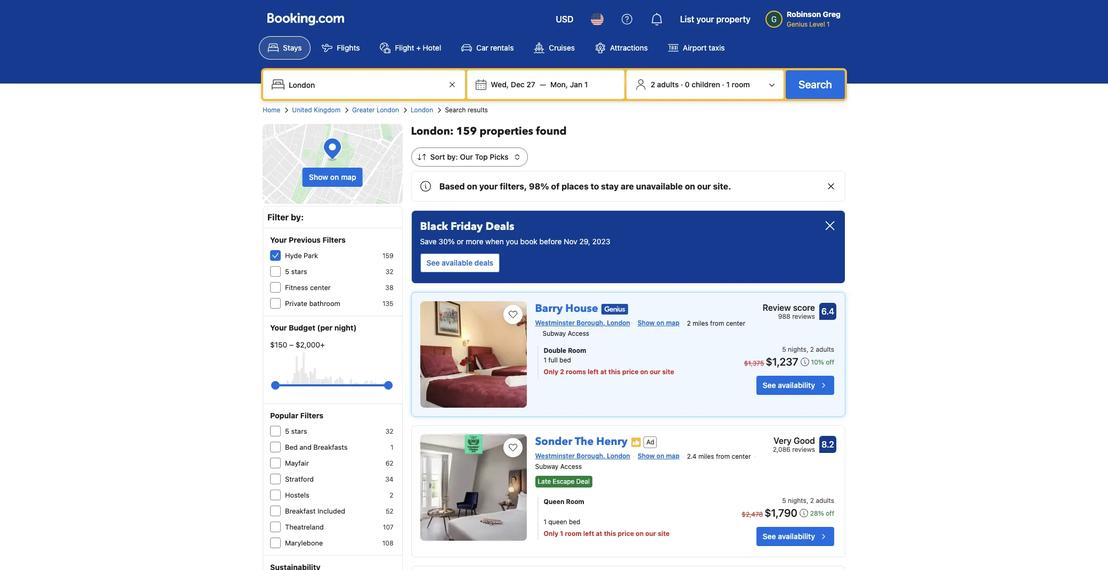 Task type: vqa. For each thing, say whether or not it's contained in the screenshot.
paying
no



Task type: locate. For each thing, give the bounding box(es) containing it.
see availability link
[[757, 376, 835, 395], [757, 528, 835, 547]]

hotel
[[423, 43, 441, 52]]

see down "$1,375"
[[763, 381, 776, 390]]

0 horizontal spatial search
[[445, 106, 466, 114]]

0 vertical spatial from
[[711, 320, 725, 328]]

see availability link down $1,790
[[757, 528, 835, 547]]

room right "queen"
[[566, 498, 585, 506]]

this down double room link
[[609, 368, 621, 376]]

1 vertical spatial left
[[583, 530, 594, 538]]

this inside double room 1 full bed only 2 rooms left at this price on our site
[[609, 368, 621, 376]]

1 westminster from the top
[[535, 319, 575, 327]]

1 vertical spatial see availability link
[[757, 528, 835, 547]]

98%
[[529, 182, 549, 191]]

this down queen room link at bottom
[[604, 530, 616, 538]]

this property is part of our preferred partner program. it's committed to providing excellent service and good value. it'll pay us a higher commission if you make a booking. image
[[631, 437, 642, 448], [631, 437, 642, 448]]

2 availability from the top
[[778, 532, 815, 541]]

westminster down sonder
[[535, 452, 575, 460]]

0 vertical spatial subway
[[543, 330, 566, 338]]

left inside '1 queen bed only 1 room left at this price on our site'
[[583, 530, 594, 538]]

1 horizontal spatial your
[[697, 14, 714, 24]]

159 inside search results updated. london: 159 properties found. applied filters: hyde park. element
[[456, 124, 477, 139]]

1 availability from the top
[[778, 381, 815, 390]]

availability
[[778, 381, 815, 390], [778, 532, 815, 541]]

2 vertical spatial our
[[646, 530, 656, 538]]

0 vertical spatial price
[[622, 368, 639, 376]]

house
[[566, 302, 598, 316]]

1 see availability from the top
[[763, 381, 815, 390]]

1 vertical spatial availability
[[778, 532, 815, 541]]

2 off from the top
[[826, 510, 835, 518]]

see availability down $1,237
[[763, 381, 815, 390]]

1 vertical spatial nights
[[788, 497, 807, 505]]

site down double room link
[[662, 368, 674, 376]]

1 vertical spatial borough,
[[577, 452, 606, 460]]

1 horizontal spatial search
[[799, 78, 832, 91]]

1 vertical spatial room
[[565, 530, 582, 538]]

0 vertical spatial search
[[799, 78, 832, 91]]

your up $150
[[270, 324, 287, 333]]

cruises link
[[525, 36, 584, 60]]

site down queen room link at bottom
[[658, 530, 670, 538]]

your account menu robinson greg genius level 1 element
[[766, 5, 845, 29]]

from inside 2 miles from center subway access
[[711, 320, 725, 328]]

2 reviews from the top
[[793, 446, 815, 454]]

1 down "queen"
[[560, 530, 564, 538]]

rentals
[[491, 43, 514, 52]]

black friday deals save 30% or more when you book before nov 29, 2023
[[420, 220, 611, 246]]

westminster for barry
[[535, 319, 575, 327]]

5 nights , 2 adults up 28%
[[783, 497, 835, 505]]

only down "full" on the bottom of page
[[544, 368, 559, 376]]

our
[[697, 182, 711, 191], [650, 368, 661, 376], [646, 530, 656, 538]]

nov
[[564, 237, 578, 246]]

5 stars up fitness
[[285, 268, 307, 276]]

price down double room link
[[622, 368, 639, 376]]

10% off
[[812, 359, 835, 367]]

flights
[[337, 43, 360, 52]]

62
[[386, 460, 394, 468]]

borough, down the
[[577, 452, 606, 460]]

this inside '1 queen bed only 1 room left at this price on our site'
[[604, 530, 616, 538]]

0 horizontal spatial room
[[565, 530, 582, 538]]

dec
[[511, 80, 525, 89]]

1 vertical spatial westminster borough, london
[[535, 452, 630, 460]]

miles for barry house
[[693, 320, 709, 328]]

flights link
[[313, 36, 369, 60]]

on inside double room 1 full bed only 2 rooms left at this price on our site
[[640, 368, 648, 376]]

0 vertical spatial only
[[544, 368, 559, 376]]

room right children
[[732, 80, 750, 89]]

to
[[591, 182, 599, 191]]

1 left "full" on the bottom of page
[[544, 356, 547, 364]]

based on your filters, 98% of places to stay are unavailable on our site.
[[439, 182, 731, 191]]

0 vertical spatial 159
[[456, 124, 477, 139]]

filter
[[268, 213, 289, 222]]

1 vertical spatial subway
[[535, 463, 559, 471]]

filters,
[[500, 182, 527, 191]]

your
[[697, 14, 714, 24], [479, 182, 498, 191]]

access inside 2.4 miles from center subway access
[[561, 463, 582, 471]]

2 see availability from the top
[[763, 532, 815, 541]]

bed
[[560, 356, 571, 364], [569, 519, 581, 527]]

your right list
[[697, 14, 714, 24]]

nights for $1,790
[[788, 497, 807, 505]]

0 horizontal spatial by:
[[291, 213, 304, 222]]

5 nights , 2 adults for $1,790
[[783, 497, 835, 505]]

1 vertical spatial center
[[726, 320, 746, 328]]

score
[[793, 303, 815, 313]]

left right rooms on the right bottom
[[588, 368, 599, 376]]

cruises
[[549, 43, 575, 52]]

1 vertical spatial by:
[[291, 213, 304, 222]]

search results
[[445, 106, 488, 114]]

bed right "queen"
[[569, 519, 581, 527]]

adults inside button
[[657, 80, 679, 89]]

0 vertical spatial your
[[270, 236, 287, 245]]

0 vertical spatial reviews
[[793, 313, 815, 321]]

westminster
[[535, 319, 575, 327], [535, 452, 575, 460]]

bed inside double room 1 full bed only 2 rooms left at this price on our site
[[560, 356, 571, 364]]

0 horizontal spatial ·
[[681, 80, 683, 89]]

attractions
[[610, 43, 648, 52]]

center left 2,086
[[732, 453, 751, 461]]

1 vertical spatial reviews
[[793, 446, 815, 454]]

1 nights from the top
[[788, 346, 807, 354]]

see
[[427, 258, 440, 268], [763, 381, 776, 390], [763, 532, 776, 541]]

at inside '1 queen bed only 1 room left at this price on our site'
[[596, 530, 603, 538]]

1 vertical spatial see availability
[[763, 532, 815, 541]]

1 inside double room 1 full bed only 2 rooms left at this price on our site
[[544, 356, 547, 364]]

off right 28%
[[826, 510, 835, 518]]

your for your previous filters
[[270, 236, 287, 245]]

adults for $1,790
[[816, 497, 835, 505]]

our down double room link
[[650, 368, 661, 376]]

1 vertical spatial bed
[[569, 519, 581, 527]]

2 borough, from the top
[[577, 452, 606, 460]]

1 vertical spatial adults
[[816, 346, 835, 354]]

london link
[[411, 106, 433, 115]]

bed right "full" on the bottom of page
[[560, 356, 571, 364]]

queen room
[[544, 498, 585, 506]]

only inside double room 1 full bed only 2 rooms left at this price on our site
[[544, 368, 559, 376]]

center up "$1,375"
[[726, 320, 746, 328]]

159 up 38 on the left
[[383, 252, 394, 260]]

from
[[711, 320, 725, 328], [716, 453, 730, 461]]

center
[[310, 284, 331, 292], [726, 320, 746, 328], [732, 453, 751, 461]]

very good 2,086 reviews
[[773, 437, 815, 454]]

1 vertical spatial show on map
[[638, 319, 680, 327]]

your left filters,
[[479, 182, 498, 191]]

greater
[[352, 106, 375, 114]]

show on map inside show on map button
[[309, 173, 356, 182]]

stars down hyde park
[[291, 268, 307, 276]]

5 nights , 2 adults up 10% on the bottom of the page
[[783, 346, 835, 354]]

29,
[[580, 237, 591, 246]]

london inside greater london link
[[377, 106, 399, 114]]

show on map for sonder the henry
[[638, 452, 680, 460]]

on
[[330, 173, 339, 182], [467, 182, 477, 191], [685, 182, 695, 191], [657, 319, 665, 327], [640, 368, 648, 376], [657, 452, 665, 460], [636, 530, 644, 538]]

at right rooms on the right bottom
[[601, 368, 607, 376]]

fitness center
[[285, 284, 331, 292]]

1 vertical spatial search
[[445, 106, 466, 114]]

our
[[460, 152, 473, 161]]

center inside 2.4 miles from center subway access
[[732, 453, 751, 461]]

1 your from the top
[[270, 236, 287, 245]]

1 off from the top
[[826, 359, 835, 367]]

adults up 10% off
[[816, 346, 835, 354]]

1 5 nights , 2 adults from the top
[[783, 346, 835, 354]]

very
[[774, 437, 792, 446]]

westminster for sonder
[[535, 452, 575, 460]]

access for the
[[561, 463, 582, 471]]

room
[[568, 347, 586, 355], [566, 498, 585, 506]]

5 nights , 2 adults
[[783, 346, 835, 354], [783, 497, 835, 505]]

1 inside button
[[727, 80, 730, 89]]

car
[[477, 43, 489, 52]]

1 , from the top
[[807, 346, 809, 354]]

$150 – $2,000+
[[270, 341, 325, 350]]

2 vertical spatial see
[[763, 532, 776, 541]]

0 vertical spatial at
[[601, 368, 607, 376]]

stays link
[[259, 36, 311, 60]]

32 up 62
[[386, 428, 394, 436]]

subway for barry
[[543, 330, 566, 338]]

park
[[304, 252, 318, 260]]

see available deals
[[427, 258, 494, 268]]

price down queen room link at bottom
[[618, 530, 634, 538]]

1 vertical spatial at
[[596, 530, 603, 538]]

52
[[386, 508, 394, 516]]

westminster borough, london for house
[[535, 319, 630, 327]]

mon, jan 1 button
[[546, 75, 592, 94]]

1 vertical spatial off
[[826, 510, 835, 518]]

1 vertical spatial site
[[658, 530, 670, 538]]

1
[[827, 20, 830, 28], [585, 80, 588, 89], [727, 80, 730, 89], [544, 356, 547, 364], [391, 444, 394, 452], [544, 519, 547, 527], [560, 530, 564, 538]]

reviews inside review score 988 reviews
[[793, 313, 815, 321]]

more
[[466, 237, 484, 246]]

1 vertical spatial stars
[[291, 427, 307, 436]]

barry house
[[535, 302, 598, 316]]

2 inside button
[[651, 80, 655, 89]]

2 westminster borough, london from the top
[[535, 452, 630, 460]]

1 vertical spatial your
[[270, 324, 287, 333]]

159 down search results
[[456, 124, 477, 139]]

see availability link for $1,237
[[757, 376, 835, 395]]

2 5 nights , 2 adults from the top
[[783, 497, 835, 505]]

only down "queen"
[[544, 530, 559, 538]]

see down $1,790
[[763, 532, 776, 541]]

london up london:
[[411, 106, 433, 114]]

off right 10% on the bottom of the page
[[826, 359, 835, 367]]

1 horizontal spatial 159
[[456, 124, 477, 139]]

barry house image
[[420, 302, 527, 408]]

nights for $1,237
[[788, 346, 807, 354]]

1 vertical spatial ,
[[807, 497, 809, 505]]

2 your from the top
[[270, 324, 287, 333]]

1 vertical spatial only
[[544, 530, 559, 538]]

0 vertical spatial show on map
[[309, 173, 356, 182]]

0 vertical spatial room
[[568, 347, 586, 355]]

see availability down $1,790
[[763, 532, 815, 541]]

previous
[[289, 236, 321, 245]]

room down "queen"
[[565, 530, 582, 538]]

0 vertical spatial stars
[[291, 268, 307, 276]]

1 horizontal spatial ·
[[722, 80, 725, 89]]

deals
[[486, 220, 515, 234]]

miles for sonder the henry
[[699, 453, 714, 461]]

sonder
[[535, 435, 573, 449]]

0 vertical spatial map
[[341, 173, 356, 182]]

1 vertical spatial miles
[[699, 453, 714, 461]]

group
[[276, 377, 388, 394]]

center up bathroom
[[310, 284, 331, 292]]

1 vertical spatial 159
[[383, 252, 394, 260]]

london: 159 properties found
[[411, 124, 567, 139]]

1 horizontal spatial by:
[[447, 152, 458, 161]]

1 up 62
[[391, 444, 394, 452]]

0 vertical spatial availability
[[778, 381, 815, 390]]

0 vertical spatial filters
[[323, 236, 346, 245]]

availability down $1,237
[[778, 381, 815, 390]]

from inside 2.4 miles from center subway access
[[716, 453, 730, 461]]

search button
[[786, 70, 845, 99]]

westminster down barry
[[535, 319, 575, 327]]

0 vertical spatial see
[[427, 258, 440, 268]]

good
[[794, 437, 815, 446]]

0 vertical spatial room
[[732, 80, 750, 89]]

our down queen room link at bottom
[[646, 530, 656, 538]]

wed,
[[491, 80, 509, 89]]

our left site.
[[697, 182, 711, 191]]

search results updated. london: 159 properties found. applied filters: hyde park. element
[[411, 124, 846, 139]]

0 vertical spatial miles
[[693, 320, 709, 328]]

2 , from the top
[[807, 497, 809, 505]]

search inside button
[[799, 78, 832, 91]]

greater london
[[352, 106, 399, 114]]

room up rooms on the right bottom
[[568, 347, 586, 355]]

see down 'save'
[[427, 258, 440, 268]]

access down house
[[568, 330, 590, 338]]

1 vertical spatial westminster
[[535, 452, 575, 460]]

1 only from the top
[[544, 368, 559, 376]]

filters right popular
[[300, 411, 324, 421]]

subway inside 2 miles from center subway access
[[543, 330, 566, 338]]

0 horizontal spatial your
[[479, 182, 498, 191]]

0 vertical spatial this
[[609, 368, 621, 376]]

1 right children
[[727, 80, 730, 89]]

center for sonder the henry
[[732, 453, 751, 461]]

nights up $1,790
[[788, 497, 807, 505]]

show on map
[[309, 173, 356, 182], [638, 319, 680, 327], [638, 452, 680, 460]]

london right greater
[[377, 106, 399, 114]]

2 see availability link from the top
[[757, 528, 835, 547]]

2 vertical spatial show
[[638, 452, 655, 460]]

1 vertical spatial from
[[716, 453, 730, 461]]

access up late escape deal
[[561, 463, 582, 471]]

1 vertical spatial our
[[650, 368, 661, 376]]

1 vertical spatial 32
[[386, 428, 394, 436]]

london up double room link
[[607, 319, 630, 327]]

1 borough, from the top
[[577, 319, 606, 327]]

1 vertical spatial price
[[618, 530, 634, 538]]

2 vertical spatial center
[[732, 453, 751, 461]]

reviews inside very good 2,086 reviews
[[793, 446, 815, 454]]

filters right previous
[[323, 236, 346, 245]]

1 vertical spatial access
[[561, 463, 582, 471]]

0 vertical spatial left
[[588, 368, 599, 376]]

1 westminster borough, london from the top
[[535, 319, 630, 327]]

32
[[386, 268, 394, 276], [386, 428, 394, 436]]

2 vertical spatial adults
[[816, 497, 835, 505]]

very good element
[[773, 435, 815, 448]]

subway up double on the bottom of the page
[[543, 330, 566, 338]]

your
[[270, 236, 287, 245], [270, 324, 287, 333]]

westminster borough, london down sonder the henry
[[535, 452, 630, 460]]

0 vertical spatial access
[[568, 330, 590, 338]]

2023
[[593, 237, 611, 246]]

1 vertical spatial this
[[604, 530, 616, 538]]

by: left our
[[447, 152, 458, 161]]

availability for $1,237
[[778, 381, 815, 390]]

greater london link
[[352, 106, 399, 115]]

mayfair
[[285, 459, 309, 468]]

0 vertical spatial westminster borough, london
[[535, 319, 630, 327]]

0 vertical spatial westminster
[[535, 319, 575, 327]]

center inside 2 miles from center subway access
[[726, 320, 746, 328]]

search
[[799, 78, 832, 91], [445, 106, 466, 114]]

2 5 stars from the top
[[285, 427, 307, 436]]

0 vertical spatial center
[[310, 284, 331, 292]]

0 vertical spatial by:
[[447, 152, 458, 161]]

found
[[536, 124, 567, 139]]

1 vertical spatial room
[[566, 498, 585, 506]]

1 down greg
[[827, 20, 830, 28]]

site
[[662, 368, 674, 376], [658, 530, 670, 538]]

2 vertical spatial map
[[666, 452, 680, 460]]

your up hyde
[[270, 236, 287, 245]]

$1,237
[[766, 356, 799, 368]]

1 vertical spatial show
[[638, 319, 655, 327]]

reviews right 2,086
[[793, 446, 815, 454]]

· right children
[[722, 80, 725, 89]]

2 westminster from the top
[[535, 452, 575, 460]]

1 vertical spatial 5 stars
[[285, 427, 307, 436]]

borough, down house
[[577, 319, 606, 327]]

westminster borough, london down house
[[535, 319, 630, 327]]

0 vertical spatial off
[[826, 359, 835, 367]]

2 nights from the top
[[788, 497, 807, 505]]

off for $1,237
[[826, 359, 835, 367]]

show
[[309, 173, 328, 182], [638, 319, 655, 327], [638, 452, 655, 460]]

our inside double room 1 full bed only 2 rooms left at this price on our site
[[650, 368, 661, 376]]

availability down $1,790
[[778, 532, 815, 541]]

wed, dec 27 — mon, jan 1
[[491, 80, 588, 89]]

nights up $1,237
[[788, 346, 807, 354]]

0 vertical spatial 32
[[386, 268, 394, 276]]

see availability link down $1,237
[[757, 376, 835, 395]]

2 32 from the top
[[386, 428, 394, 436]]

· left the 0
[[681, 80, 683, 89]]

1 vertical spatial map
[[666, 319, 680, 327]]

reviews for sonder the henry
[[793, 446, 815, 454]]

subway up late
[[535, 463, 559, 471]]

, for $1,790
[[807, 497, 809, 505]]

1 see availability link from the top
[[757, 376, 835, 395]]

subway inside 2.4 miles from center subway access
[[535, 463, 559, 471]]

by: right the filter
[[291, 213, 304, 222]]

0 vertical spatial see availability
[[763, 381, 815, 390]]

107
[[383, 524, 394, 532]]

at down queen room link at bottom
[[596, 530, 603, 538]]

1 stars from the top
[[291, 268, 307, 276]]

adults left the 0
[[657, 80, 679, 89]]

0 vertical spatial borough,
[[577, 319, 606, 327]]

0 vertical spatial your
[[697, 14, 714, 24]]

0 vertical spatial adults
[[657, 80, 679, 89]]

1 vertical spatial 5 nights , 2 adults
[[783, 497, 835, 505]]

1 reviews from the top
[[793, 313, 815, 321]]

0 vertical spatial 5 nights , 2 adults
[[783, 346, 835, 354]]

nights
[[788, 346, 807, 354], [788, 497, 807, 505]]

room inside double room 1 full bed only 2 rooms left at this price on our site
[[568, 347, 586, 355]]

1 vertical spatial see
[[763, 381, 776, 390]]

0 vertical spatial site
[[662, 368, 674, 376]]

2 only from the top
[[544, 530, 559, 538]]

0 vertical spatial bed
[[560, 356, 571, 364]]

show on map for barry house
[[638, 319, 680, 327]]

escape
[[553, 478, 575, 486]]

reviews right 988
[[793, 313, 815, 321]]

2.4 miles from center subway access
[[535, 453, 751, 471]]

miles inside 2.4 miles from center subway access
[[699, 453, 714, 461]]

from for barry house
[[711, 320, 725, 328]]

stars down popular filters
[[291, 427, 307, 436]]

0 vertical spatial ,
[[807, 346, 809, 354]]

0 vertical spatial see availability link
[[757, 376, 835, 395]]

access inside 2 miles from center subway access
[[568, 330, 590, 338]]

0 vertical spatial 5 stars
[[285, 268, 307, 276]]

0 vertical spatial show
[[309, 173, 328, 182]]

left down queen room
[[583, 530, 594, 538]]

adults up the 28% off
[[816, 497, 835, 505]]

1 left "queen"
[[544, 519, 547, 527]]

site inside '1 queen bed only 1 room left at this price on our site'
[[658, 530, 670, 538]]

5 stars down popular filters
[[285, 427, 307, 436]]

2 adults · 0 children · 1 room button
[[631, 75, 780, 95]]

1 horizontal spatial room
[[732, 80, 750, 89]]

2 vertical spatial show on map
[[638, 452, 680, 460]]

32 up 38 on the left
[[386, 268, 394, 276]]

ad
[[647, 438, 655, 446]]

sort
[[430, 152, 445, 161]]

0 vertical spatial nights
[[788, 346, 807, 354]]

miles inside 2 miles from center subway access
[[693, 320, 709, 328]]

room for double
[[568, 347, 586, 355]]

genius discounts available at this property. image
[[602, 304, 628, 315], [602, 304, 628, 315]]



Task type: describe. For each thing, give the bounding box(es) containing it.
sort by: our top picks
[[430, 152, 509, 161]]

sonder the henry
[[535, 435, 628, 449]]

2 · from the left
[[722, 80, 725, 89]]

queen
[[544, 498, 565, 506]]

scored 6.4 element
[[820, 303, 837, 320]]

search for search
[[799, 78, 832, 91]]

see availability for $1,237
[[763, 381, 815, 390]]

adults for $1,237
[[816, 346, 835, 354]]

scored 8.2 element
[[820, 437, 837, 454]]

1 queen bed only 1 room left at this price on our site
[[544, 519, 670, 538]]

bed inside '1 queen bed only 1 room left at this price on our site'
[[569, 519, 581, 527]]

see for $1,237
[[763, 381, 776, 390]]

1 32 from the top
[[386, 268, 394, 276]]

Where are you going? field
[[285, 75, 446, 94]]

your budget (per night)
[[270, 324, 357, 333]]

attractions link
[[586, 36, 657, 60]]

28%
[[811, 510, 824, 518]]

price inside double room 1 full bed only 2 rooms left at this price on our site
[[622, 368, 639, 376]]

rooms
[[566, 368, 586, 376]]

breakfasts
[[314, 443, 348, 452]]

your for your budget (per night)
[[270, 324, 287, 333]]

access for house
[[568, 330, 590, 338]]

2.4
[[687, 453, 697, 461]]

room inside '1 queen bed only 1 room left at this price on our site'
[[565, 530, 582, 538]]

night)
[[335, 324, 357, 333]]

from for sonder the henry
[[716, 453, 730, 461]]

westminster borough, london for the
[[535, 452, 630, 460]]

property
[[717, 14, 751, 24]]

, for $1,237
[[807, 346, 809, 354]]

$2,000+
[[296, 341, 325, 350]]

8.2
[[822, 440, 835, 450]]

london:
[[411, 124, 454, 139]]

hyde park
[[285, 252, 318, 260]]

5 down popular
[[285, 427, 289, 436]]

fitness
[[285, 284, 308, 292]]

theatreland
[[285, 523, 324, 532]]

bed
[[285, 443, 298, 452]]

deal
[[577, 478, 590, 486]]

unavailable
[[636, 182, 683, 191]]

2 inside double room 1 full bed only 2 rooms left at this price on our site
[[560, 368, 564, 376]]

subway for sonder
[[535, 463, 559, 471]]

center for barry house
[[726, 320, 746, 328]]

popular filters
[[270, 411, 324, 421]]

flight
[[395, 43, 414, 52]]

see availability link for $1,790
[[757, 528, 835, 547]]

on inside button
[[330, 173, 339, 182]]

barry
[[535, 302, 563, 316]]

book
[[521, 237, 538, 246]]

off for $1,790
[[826, 510, 835, 518]]

robinson
[[787, 10, 821, 19]]

see availability for $1,790
[[763, 532, 815, 541]]

places
[[562, 182, 589, 191]]

united
[[292, 106, 312, 114]]

by: for sort
[[447, 152, 458, 161]]

1 vertical spatial your
[[479, 182, 498, 191]]

robinson greg genius level 1
[[787, 10, 841, 28]]

booking.com image
[[268, 13, 344, 26]]

our inside '1 queen bed only 1 room left at this price on our site'
[[646, 530, 656, 538]]

availability for $1,790
[[778, 532, 815, 541]]

united kingdom
[[292, 106, 341, 114]]

top
[[475, 152, 488, 161]]

2 inside 2 miles from center subway access
[[687, 320, 691, 328]]

queen
[[549, 519, 567, 527]]

show for sonder the henry
[[638, 452, 655, 460]]

barry house link
[[535, 297, 598, 316]]

map inside show on map button
[[341, 173, 356, 182]]

10%
[[812, 359, 824, 367]]

2,086
[[773, 446, 791, 454]]

picks
[[490, 152, 509, 161]]

map for sonder the henry
[[666, 452, 680, 460]]

breakfast
[[285, 507, 316, 516]]

list
[[680, 14, 695, 24]]

see for $1,790
[[763, 532, 776, 541]]

0 horizontal spatial 159
[[383, 252, 394, 260]]

and
[[300, 443, 312, 452]]

you
[[506, 237, 519, 246]]

$150
[[270, 341, 287, 350]]

room for queen
[[566, 498, 585, 506]]

reviews for barry house
[[793, 313, 815, 321]]

1 inside robinson greg genius level 1
[[827, 20, 830, 28]]

review score element
[[763, 302, 815, 314]]

–
[[289, 341, 294, 350]]

breakfast included
[[285, 507, 345, 516]]

before
[[540, 237, 562, 246]]

the
[[575, 435, 594, 449]]

show for barry house
[[638, 319, 655, 327]]

by: for filter
[[291, 213, 304, 222]]

bed and breakfasts
[[285, 443, 348, 452]]

on inside '1 queen bed only 1 room left at this price on our site'
[[636, 530, 644, 538]]

stay
[[601, 182, 619, 191]]

1 · from the left
[[681, 80, 683, 89]]

$1,375
[[744, 360, 765, 368]]

1 vertical spatial filters
[[300, 411, 324, 421]]

site inside double room 1 full bed only 2 rooms left at this price on our site
[[662, 368, 674, 376]]

988
[[779, 313, 791, 321]]

your previous filters
[[270, 236, 346, 245]]

airport
[[683, 43, 707, 52]]

borough, for the
[[577, 452, 606, 460]]

only inside '1 queen bed only 1 room left at this price on our site'
[[544, 530, 559, 538]]

site.
[[713, 182, 731, 191]]

search for search results
[[445, 106, 466, 114]]

car rentals
[[477, 43, 514, 52]]

left inside double room 1 full bed only 2 rooms left at this price on our site
[[588, 368, 599, 376]]

usd
[[556, 14, 574, 24]]

5 down hyde
[[285, 268, 289, 276]]

room inside button
[[732, 80, 750, 89]]

price inside '1 queen bed only 1 room left at this price on our site'
[[618, 530, 634, 538]]

genius
[[787, 20, 808, 28]]

2 miles from center subway access
[[543, 320, 746, 338]]

5 up $1,237
[[783, 346, 786, 354]]

wed, dec 27 button
[[487, 75, 540, 94]]

home
[[263, 106, 280, 114]]

0 vertical spatial our
[[697, 182, 711, 191]]

(per
[[317, 324, 333, 333]]

of
[[551, 182, 560, 191]]

at inside double room 1 full bed only 2 rooms left at this price on our site
[[601, 368, 607, 376]]

london down henry
[[607, 452, 630, 460]]

2 stars from the top
[[291, 427, 307, 436]]

sonder the henry image
[[420, 435, 527, 541]]

home link
[[263, 106, 280, 115]]

5 nights , 2 adults for $1,237
[[783, 346, 835, 354]]

results
[[468, 106, 488, 114]]

car rentals link
[[453, 36, 523, 60]]

hyde
[[285, 252, 302, 260]]

borough, for house
[[577, 319, 606, 327]]

1 5 stars from the top
[[285, 268, 307, 276]]

airport taxis link
[[659, 36, 734, 60]]

30%
[[439, 237, 455, 246]]

deals
[[475, 258, 494, 268]]

friday
[[451, 220, 483, 234]]

double room link
[[544, 346, 724, 356]]

included
[[318, 507, 345, 516]]

list your property
[[680, 14, 751, 24]]

map for barry house
[[666, 319, 680, 327]]

show inside button
[[309, 173, 328, 182]]

5 up $1,790
[[783, 497, 786, 505]]

see inside button
[[427, 258, 440, 268]]

1 right jan
[[585, 80, 588, 89]]

budget
[[289, 324, 315, 333]]

full
[[549, 356, 558, 364]]

135
[[383, 300, 394, 308]]

are
[[621, 182, 634, 191]]



